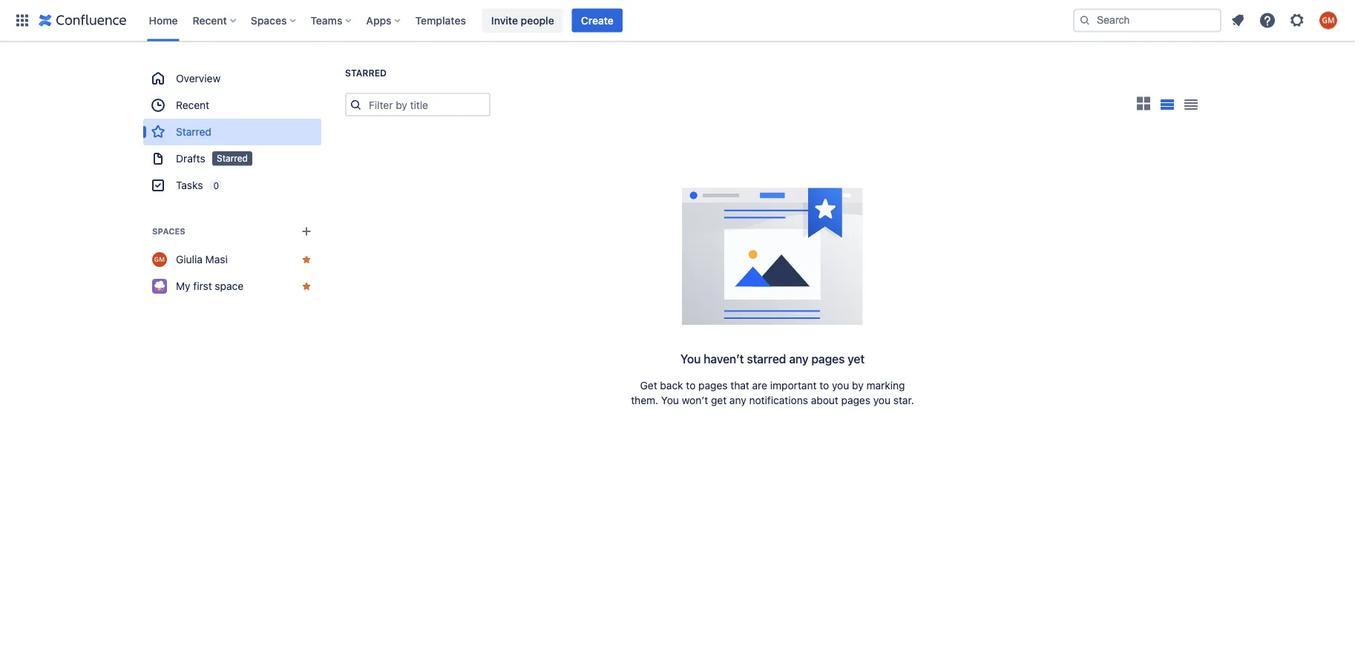 Task type: describe. For each thing, give the bounding box(es) containing it.
get
[[711, 395, 727, 407]]

0 vertical spatial you
[[832, 380, 849, 392]]

recent inside popup button
[[193, 14, 227, 26]]

group containing overview
[[143, 65, 321, 199]]

spaces inside spaces 'popup button'
[[251, 14, 287, 26]]

get back to pages that are important to you by marking them.  you won't get any notifications about pages you star.
[[631, 380, 914, 407]]

help icon image
[[1259, 12, 1277, 29]]

0 vertical spatial starred
[[345, 68, 387, 78]]

invite people button
[[482, 9, 563, 32]]

unstar this space image
[[301, 254, 313, 266]]

recent button
[[188, 9, 242, 32]]

get
[[640, 380, 657, 392]]

teams button
[[306, 9, 357, 32]]

invite
[[491, 14, 518, 26]]

overview
[[176, 72, 221, 85]]

first
[[193, 280, 212, 292]]

your profile and preferences image
[[1320, 12, 1338, 29]]

won't
[[682, 395, 708, 407]]

them.
[[631, 395, 659, 407]]

home
[[149, 14, 178, 26]]

1 horizontal spatial starred
[[217, 153, 248, 164]]

settings icon image
[[1289, 12, 1307, 29]]

marking
[[867, 380, 905, 392]]

starred link
[[143, 119, 321, 146]]

notifications
[[749, 395, 808, 407]]

notification icon image
[[1229, 12, 1247, 29]]

you inside get back to pages that are important to you by marking them.  you won't get any notifications about pages you star.
[[661, 395, 679, 407]]

giulia masi
[[176, 254, 228, 266]]

masi
[[205, 254, 228, 266]]

spaces button
[[246, 9, 302, 32]]

search image
[[1079, 14, 1091, 26]]

0 vertical spatial you
[[681, 352, 701, 366]]

giulia masi link
[[143, 246, 321, 273]]

banner containing home
[[0, 0, 1356, 42]]

apps
[[366, 14, 392, 26]]

templates
[[415, 14, 466, 26]]

my first space link
[[143, 273, 321, 300]]

create link
[[572, 9, 623, 32]]

0
[[213, 180, 219, 191]]



Task type: vqa. For each thing, say whether or not it's contained in the screenshot.
that
yes



Task type: locate. For each thing, give the bounding box(es) containing it.
create a space image
[[298, 223, 316, 241]]

unstar this space image
[[301, 281, 313, 292]]

you left 'by'
[[832, 380, 849, 392]]

1 to from the left
[[686, 380, 696, 392]]

banner
[[0, 0, 1356, 42]]

yet
[[848, 352, 865, 366]]

haven't
[[704, 352, 744, 366]]

teams
[[311, 14, 343, 26]]

recent
[[193, 14, 227, 26], [176, 99, 209, 111]]

my
[[176, 280, 190, 292]]

by
[[852, 380, 864, 392]]

people
[[521, 14, 554, 26]]

you
[[681, 352, 701, 366], [661, 395, 679, 407]]

2 vertical spatial pages
[[842, 395, 871, 407]]

0 horizontal spatial you
[[661, 395, 679, 407]]

drafts
[[176, 153, 205, 165]]

you
[[832, 380, 849, 392], [874, 395, 891, 407]]

overview link
[[143, 65, 321, 92]]

2 horizontal spatial starred
[[345, 68, 387, 78]]

0 vertical spatial spaces
[[251, 14, 287, 26]]

1 horizontal spatial to
[[820, 380, 829, 392]]

any
[[789, 352, 809, 366], [730, 395, 747, 407]]

1 vertical spatial recent
[[176, 99, 209, 111]]

pages down 'by'
[[842, 395, 871, 407]]

starred up drafts
[[176, 126, 211, 138]]

1 vertical spatial any
[[730, 395, 747, 407]]

are
[[752, 380, 768, 392]]

0 vertical spatial recent
[[193, 14, 227, 26]]

starred
[[345, 68, 387, 78], [176, 126, 211, 138], [217, 153, 248, 164]]

to
[[686, 380, 696, 392], [820, 380, 829, 392]]

home link
[[144, 9, 182, 32]]

0 horizontal spatial you
[[832, 380, 849, 392]]

2 to from the left
[[820, 380, 829, 392]]

appswitcher icon image
[[13, 12, 31, 29]]

to up about
[[820, 380, 829, 392]]

starred down apps
[[345, 68, 387, 78]]

Filter by title field
[[364, 94, 489, 115]]

spaces right recent popup button
[[251, 14, 287, 26]]

apps button
[[362, 9, 406, 32]]

1 vertical spatial spaces
[[152, 227, 185, 236]]

1 horizontal spatial any
[[789, 352, 809, 366]]

any up important
[[789, 352, 809, 366]]

compact list image
[[1183, 96, 1200, 114]]

that
[[731, 380, 750, 392]]

important
[[770, 380, 817, 392]]

starred
[[747, 352, 786, 366]]

my first space
[[176, 280, 244, 292]]

space
[[215, 280, 244, 292]]

about
[[811, 395, 839, 407]]

group
[[143, 65, 321, 199]]

drafts link
[[143, 146, 321, 172]]

0 horizontal spatial starred
[[176, 126, 211, 138]]

1 horizontal spatial you
[[681, 352, 701, 366]]

list image
[[1161, 99, 1175, 110]]

any down "that"
[[730, 395, 747, 407]]

0 vertical spatial any
[[789, 352, 809, 366]]

1 vertical spatial you
[[874, 395, 891, 407]]

cards image
[[1135, 95, 1153, 112]]

spaces
[[251, 14, 287, 26], [152, 227, 185, 236]]

back
[[660, 380, 683, 392]]

you down marking
[[874, 395, 891, 407]]

Search field
[[1073, 9, 1222, 32]]

pages up "get"
[[699, 380, 728, 392]]

0 horizontal spatial any
[[730, 395, 747, 407]]

pages left yet
[[812, 352, 845, 366]]

starred down the 'starred' link
[[217, 153, 248, 164]]

star.
[[894, 395, 914, 407]]

you haven't starred any pages yet
[[681, 352, 865, 366]]

you down back
[[661, 395, 679, 407]]

0 horizontal spatial to
[[686, 380, 696, 392]]

you up back
[[681, 352, 701, 366]]

invite people
[[491, 14, 554, 26]]

1 horizontal spatial you
[[874, 395, 891, 407]]

1 vertical spatial you
[[661, 395, 679, 407]]

1 horizontal spatial spaces
[[251, 14, 287, 26]]

create
[[581, 14, 614, 26]]

confluence image
[[39, 12, 127, 29], [39, 12, 127, 29]]

global element
[[9, 0, 1073, 41]]

0 horizontal spatial spaces
[[152, 227, 185, 236]]

giulia
[[176, 254, 203, 266]]

to up won't
[[686, 380, 696, 392]]

2 vertical spatial starred
[[217, 153, 248, 164]]

0 vertical spatial pages
[[812, 352, 845, 366]]

spaces up giulia
[[152, 227, 185, 236]]

pages
[[812, 352, 845, 366], [699, 380, 728, 392], [842, 395, 871, 407]]

tasks
[[176, 179, 203, 192]]

1 vertical spatial starred
[[176, 126, 211, 138]]

1 vertical spatial pages
[[699, 380, 728, 392]]

recent down the overview
[[176, 99, 209, 111]]

recent link
[[143, 92, 321, 119]]

recent right home
[[193, 14, 227, 26]]

templates link
[[411, 9, 471, 32]]

any inside get back to pages that are important to you by marking them.  you won't get any notifications about pages you star.
[[730, 395, 747, 407]]



